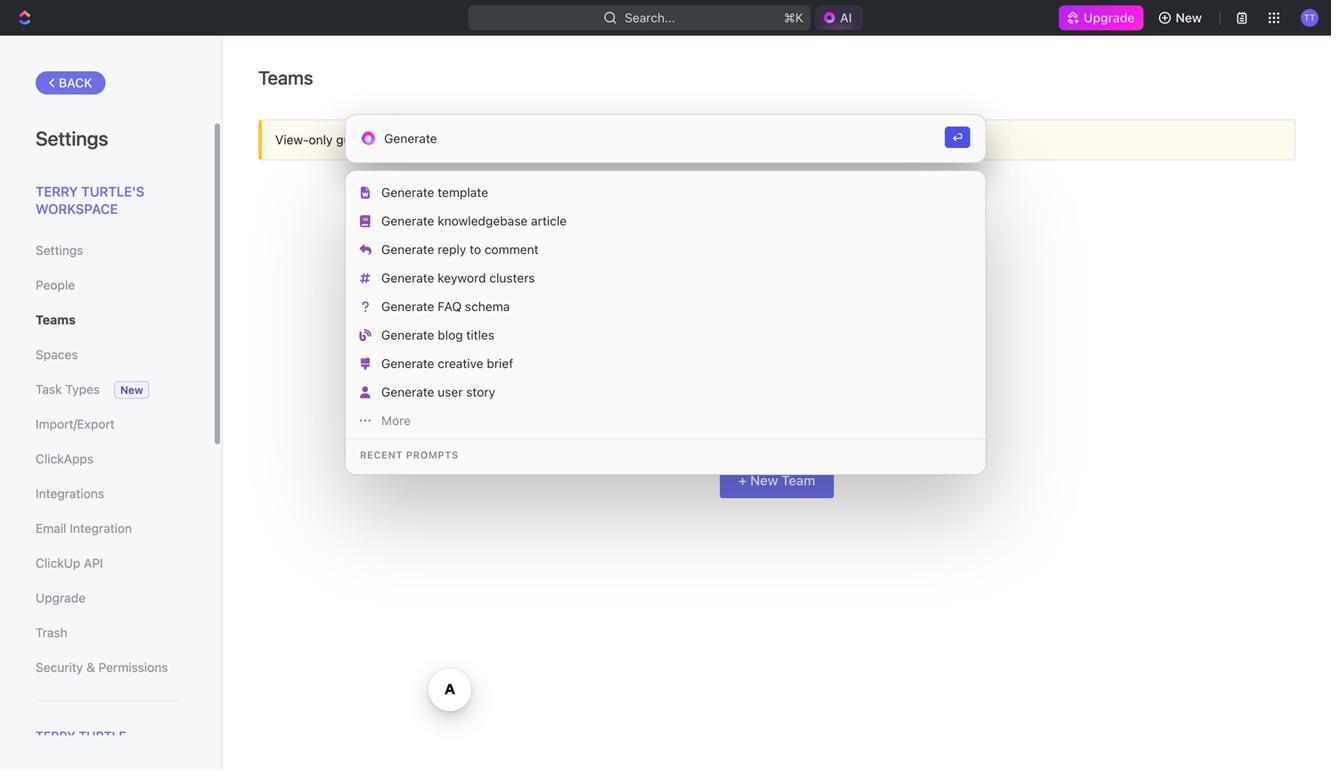 Task type: vqa. For each thing, say whether or not it's contained in the screenshot.
The Team.
yes



Task type: locate. For each thing, give the bounding box(es) containing it.
2 terry from the top
[[36, 729, 75, 744]]

to inside button
[[470, 242, 481, 257]]

generate down generate template
[[382, 213, 435, 228]]

trash link
[[36, 618, 177, 648]]

1 generate from the top
[[382, 185, 435, 200]]

task
[[36, 382, 62, 397]]

1 horizontal spatial new
[[751, 473, 779, 488]]

generate inside "button"
[[382, 356, 435, 371]]

generate for generate blog titles
[[382, 328, 435, 342]]

automatically
[[545, 132, 621, 147]]

permissions
[[99, 660, 168, 675]]

import/export link
[[36, 409, 177, 440]]

terry inside terry turtle's workspace
[[36, 184, 78, 199]]

added
[[427, 132, 464, 147]]

0 vertical spatial new
[[1176, 10, 1203, 25]]

generate template button
[[353, 178, 979, 207]]

right
[[740, 430, 769, 446]]

teams right any
[[696, 430, 736, 446]]

back
[[59, 75, 92, 90]]

keyword
[[438, 271, 486, 285]]

to
[[467, 132, 478, 147], [704, 132, 715, 147], [470, 242, 481, 257]]

new inside settings element
[[120, 384, 143, 396]]

a
[[903, 430, 910, 446]]

generate template
[[382, 185, 489, 200]]

generate right hashtag icon
[[382, 271, 435, 285]]

settings up people at left top
[[36, 243, 83, 258]]

settings
[[36, 127, 108, 150], [36, 243, 83, 258]]

view-only guests who are added to teams will automatically be converted to paid guests.
[[275, 132, 792, 147]]

generate user story
[[382, 385, 496, 399]]

brief
[[487, 356, 514, 371]]

generate faq schema button
[[353, 292, 979, 321]]

question image
[[362, 301, 369, 313]]

clickup api link
[[36, 548, 177, 579]]

be
[[625, 132, 639, 147]]

1 vertical spatial upgrade link
[[36, 583, 177, 613]]

teams down people at left top
[[36, 312, 76, 327]]

terry for terry turtle's workspace
[[36, 184, 78, 199]]

3 generate from the top
[[382, 242, 435, 257]]

generate keyword clusters
[[382, 271, 535, 285]]

generate down generate blog titles
[[382, 356, 435, 371]]

have
[[637, 430, 667, 446]]

1 terry from the top
[[36, 184, 78, 199]]

+ new team
[[739, 473, 816, 488]]

email
[[36, 521, 66, 536]]

settings link
[[36, 235, 177, 266]]

generate faq schema
[[382, 299, 510, 314]]

terry for terry turtle
[[36, 729, 75, 744]]

terry turtle's workspace
[[36, 184, 145, 217]]

1 vertical spatial upgrade
[[36, 591, 86, 605]]

new
[[1176, 10, 1203, 25], [120, 384, 143, 396], [751, 473, 779, 488]]

clickup
[[36, 556, 80, 571]]

blog
[[438, 328, 463, 342]]

terry left turtle
[[36, 729, 75, 744]]

generate keyword clusters button
[[353, 264, 979, 292]]

people
[[36, 278, 75, 292]]

types
[[65, 382, 100, 397]]

workspace
[[36, 201, 118, 217]]

0 vertical spatial settings
[[36, 127, 108, 150]]

4 generate from the top
[[382, 271, 435, 285]]

generate right file word icon
[[382, 185, 435, 200]]

back link
[[36, 71, 106, 95]]

you don't have any teams right now, start by adding a new team.
[[574, 430, 981, 446]]

titles
[[467, 328, 495, 342]]

generate left blog
[[382, 328, 435, 342]]

0 horizontal spatial upgrade
[[36, 591, 86, 605]]

1 vertical spatial terry
[[36, 729, 75, 744]]

email integration link
[[36, 514, 177, 544]]

user
[[438, 385, 463, 399]]

terry up workspace
[[36, 184, 78, 199]]

generate right reply icon
[[382, 242, 435, 257]]

1 vertical spatial new
[[120, 384, 143, 396]]

hashtag image
[[360, 272, 371, 284]]

team
[[782, 473, 816, 488]]

0 vertical spatial upgrade link
[[1059, 5, 1144, 30]]

generate blog titles
[[382, 328, 495, 342]]

upgrade down the clickup
[[36, 591, 86, 605]]

upgrade inside settings element
[[36, 591, 86, 605]]

1 horizontal spatial upgrade
[[1084, 10, 1135, 25]]

upgrade
[[1084, 10, 1135, 25], [36, 591, 86, 605]]

generate up "more"
[[382, 385, 435, 399]]

upgrade link up trash link
[[36, 583, 177, 613]]

generate for generate knowledgebase article
[[382, 213, 435, 228]]

6 generate from the top
[[382, 328, 435, 342]]

upgrade left new button
[[1084, 10, 1135, 25]]

⏎ button
[[946, 127, 971, 148]]

1 vertical spatial settings
[[36, 243, 83, 258]]

you
[[574, 430, 597, 446]]

who
[[378, 132, 402, 147]]

terry
[[36, 184, 78, 199], [36, 729, 75, 744]]

⌘k
[[785, 10, 804, 25]]

teams left will
[[482, 132, 519, 147]]

generate creative brief button
[[353, 349, 979, 378]]

5 generate from the top
[[382, 299, 435, 314]]

settings down back link
[[36, 127, 108, 150]]

comment
[[485, 242, 539, 257]]

1 settings from the top
[[36, 127, 108, 150]]

0 horizontal spatial new
[[120, 384, 143, 396]]

generate
[[382, 185, 435, 200], [382, 213, 435, 228], [382, 242, 435, 257], [382, 271, 435, 285], [382, 299, 435, 314], [382, 328, 435, 342], [382, 356, 435, 371], [382, 385, 435, 399]]

paid
[[719, 132, 743, 147]]

by
[[838, 430, 853, 446]]

to right reply
[[470, 242, 481, 257]]

0 horizontal spatial upgrade link
[[36, 583, 177, 613]]

1 horizontal spatial upgrade link
[[1059, 5, 1144, 30]]

more button
[[353, 407, 979, 435]]

spaces
[[36, 347, 78, 362]]

2 generate from the top
[[382, 213, 435, 228]]

0 vertical spatial terry
[[36, 184, 78, 199]]

generate up generate blog titles
[[382, 299, 435, 314]]

security
[[36, 660, 83, 675]]

book image
[[360, 215, 371, 227]]

2 horizontal spatial new
[[1176, 10, 1203, 25]]

What would you like AI to write about? text field
[[384, 129, 929, 148]]

8 generate from the top
[[382, 385, 435, 399]]

upgrade link left new button
[[1059, 5, 1144, 30]]

new
[[914, 430, 939, 446]]

7 generate from the top
[[382, 356, 435, 371]]



Task type: describe. For each thing, give the bounding box(es) containing it.
security & permissions link
[[36, 653, 177, 683]]

task types
[[36, 382, 100, 397]]

turtle's
[[81, 184, 145, 199]]

generate for generate user story
[[382, 385, 435, 399]]

to right added
[[467, 132, 478, 147]]

trash
[[36, 625, 68, 640]]

more
[[382, 413, 411, 428]]

search...
[[625, 10, 676, 25]]

generate creative brief
[[382, 356, 514, 371]]

file word image
[[361, 187, 370, 199]]

generate reply to comment button
[[353, 235, 979, 264]]

api
[[84, 556, 103, 571]]

story
[[466, 385, 496, 399]]

people link
[[36, 270, 177, 300]]

turtle
[[79, 729, 126, 744]]

template
[[438, 185, 489, 200]]

generate user story button
[[353, 378, 979, 407]]

don't
[[601, 430, 634, 446]]

teams inside settings element
[[36, 312, 76, 327]]

are
[[406, 132, 424, 147]]

2 vertical spatial new
[[751, 473, 779, 488]]

reply image
[[360, 244, 371, 256]]

generate for generate template
[[382, 185, 435, 200]]

view-
[[275, 132, 309, 147]]

new inside new button
[[1176, 10, 1203, 25]]

blog image
[[360, 329, 371, 341]]

only
[[309, 132, 333, 147]]

article
[[531, 213, 567, 228]]

0 vertical spatial upgrade
[[1084, 10, 1135, 25]]

terry turtle
[[36, 729, 126, 744]]

security & permissions
[[36, 660, 168, 675]]

will
[[523, 132, 541, 147]]

new button
[[1151, 4, 1213, 32]]

clickapps
[[36, 452, 94, 466]]

clickapps link
[[36, 444, 177, 474]]

teams link
[[36, 305, 177, 335]]

clickup api
[[36, 556, 103, 571]]

adding
[[856, 430, 899, 446]]

generate knowledgebase article
[[382, 213, 567, 228]]

to left paid
[[704, 132, 715, 147]]

any
[[670, 430, 692, 446]]

knowledgebase
[[438, 213, 528, 228]]

integration
[[70, 521, 132, 536]]

clusters
[[490, 271, 535, 285]]

creative
[[438, 356, 484, 371]]

generate for generate keyword clusters
[[382, 271, 435, 285]]

start
[[805, 430, 834, 446]]

generate for generate creative brief
[[382, 356, 435, 371]]

&
[[86, 660, 95, 675]]

recent prompts
[[360, 449, 459, 461]]

brush image
[[361, 358, 370, 370]]

now,
[[773, 430, 802, 446]]

guests
[[336, 132, 375, 147]]

guests.
[[747, 132, 789, 147]]

integrations link
[[36, 479, 177, 509]]

email integration
[[36, 521, 132, 536]]

integrations
[[36, 486, 104, 501]]

schema
[[465, 299, 510, 314]]

recent
[[360, 449, 403, 461]]

spaces link
[[36, 340, 177, 370]]

⏎
[[953, 131, 964, 144]]

generate for generate reply to comment
[[382, 242, 435, 257]]

import/export
[[36, 417, 115, 431]]

generate knowledgebase article button
[[353, 207, 979, 235]]

settings element
[[0, 36, 223, 770]]

prompts
[[406, 449, 459, 461]]

generate blog titles button
[[353, 321, 979, 349]]

generate reply to comment
[[382, 242, 539, 257]]

+
[[739, 473, 747, 488]]

team.
[[943, 430, 981, 446]]

generate for generate faq schema
[[382, 299, 435, 314]]

2 settings from the top
[[36, 243, 83, 258]]

teams up view-
[[259, 66, 313, 89]]

converted
[[642, 132, 700, 147]]

faq
[[438, 299, 462, 314]]

reply
[[438, 242, 467, 257]]

user image
[[360, 386, 371, 398]]



